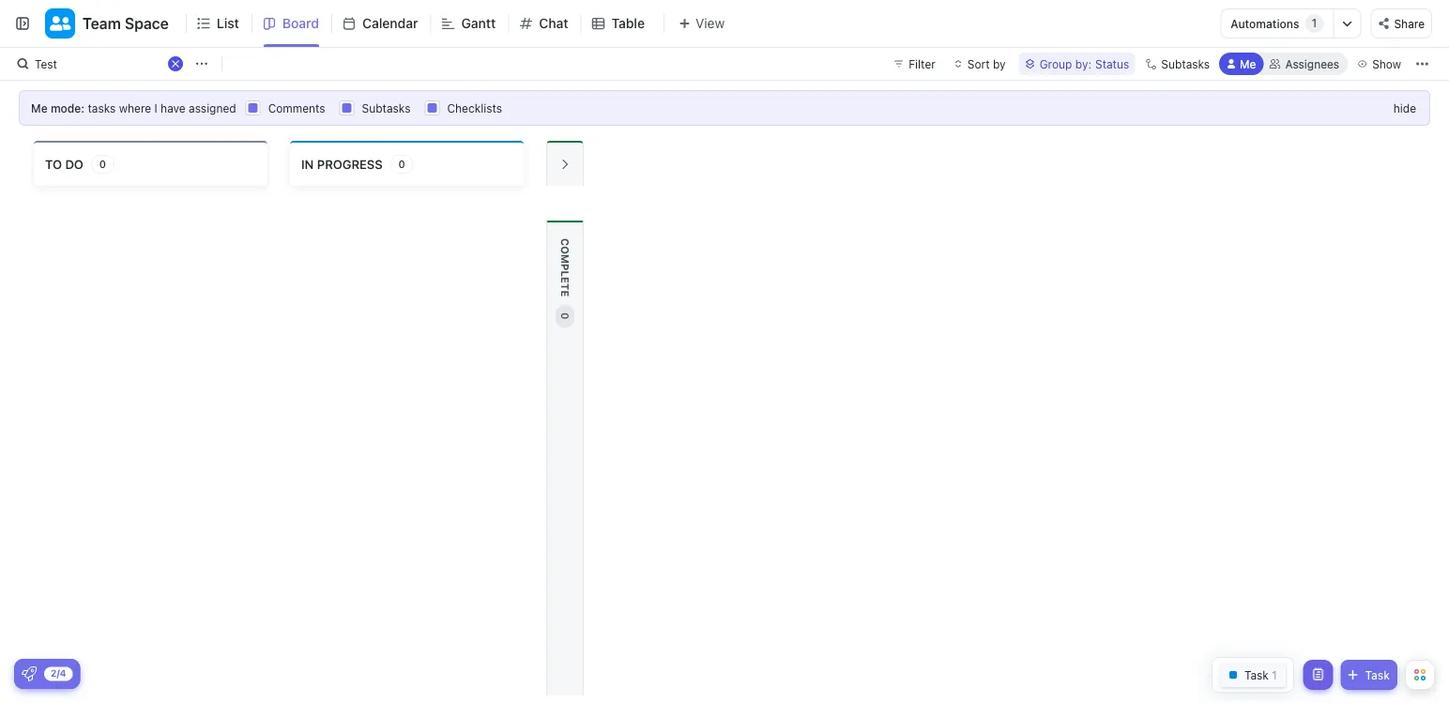 Task type: vqa. For each thing, say whether or not it's contained in the screenshot.
the leftmost Use template button
no



Task type: describe. For each thing, give the bounding box(es) containing it.
group
[[1040, 57, 1073, 70]]

in
[[301, 157, 314, 171]]

assignees
[[1286, 57, 1340, 70]]

1 vertical spatial subtasks
[[362, 101, 411, 115]]

c
[[559, 239, 571, 246]]

0 for in progress
[[399, 158, 405, 170]]

share
[[1395, 17, 1426, 30]]

m
[[559, 255, 571, 264]]

sort by button
[[947, 53, 1016, 75]]

c o m p l e t e
[[559, 239, 571, 297]]

assignees button
[[1262, 53, 1349, 75]]

filter
[[909, 57, 936, 70]]

board
[[282, 15, 319, 31]]

me button
[[1220, 53, 1264, 75]]

gantt
[[462, 15, 496, 31]]

by:
[[1076, 57, 1092, 70]]

me mode: tasks where i have assigned
[[31, 101, 236, 115]]

show
[[1373, 57, 1402, 70]]

p
[[559, 264, 571, 271]]

calendar
[[362, 15, 418, 31]]

search
[[35, 57, 72, 70]]

space
[[125, 15, 169, 32]]

team
[[83, 15, 121, 32]]

onboarding checklist button element
[[22, 667, 37, 682]]

where
[[119, 101, 151, 115]]

2 horizontal spatial 0
[[559, 313, 571, 320]]

by
[[994, 57, 1006, 70]]

1 e from the top
[[559, 277, 571, 284]]

team space
[[83, 15, 169, 32]]

calendar link
[[362, 0, 426, 47]]

chat
[[539, 15, 569, 31]]

0 for to do
[[99, 158, 106, 170]]

tasks
[[88, 101, 116, 115]]

status
[[1096, 57, 1130, 70]]

chat link
[[539, 0, 576, 47]]

me for me mode: tasks where i have assigned
[[31, 101, 48, 115]]

Search tasks... text field
[[35, 51, 191, 77]]

automations
[[1231, 17, 1300, 30]]



Task type: locate. For each thing, give the bounding box(es) containing it.
table
[[612, 15, 645, 31]]

0 down 't'
[[559, 313, 571, 320]]

to
[[45, 157, 62, 171]]

i
[[155, 101, 158, 115]]

list link
[[217, 0, 247, 47]]

comments
[[268, 101, 325, 115]]

search tasks...
[[35, 57, 113, 70]]

in progress
[[301, 157, 383, 171]]

assigned
[[189, 101, 236, 115]]

0 right progress on the left of page
[[399, 158, 405, 170]]

me for me
[[1241, 57, 1257, 70]]

me inside button
[[1241, 57, 1257, 70]]

e down p
[[559, 277, 571, 284]]

have
[[161, 101, 186, 115]]

sort by
[[968, 57, 1006, 70]]

0 vertical spatial me
[[1241, 57, 1257, 70]]

subtasks up progress on the left of page
[[362, 101, 411, 115]]

to do
[[45, 157, 84, 171]]

me left mode:
[[31, 101, 48, 115]]

mode:
[[51, 101, 85, 115]]

e down l
[[559, 291, 571, 297]]

do
[[65, 157, 84, 171]]

subtasks left me button
[[1162, 57, 1211, 70]]

team space button
[[75, 3, 169, 44]]

sort
[[968, 57, 990, 70]]

task
[[1366, 669, 1391, 682]]

user friends image
[[50, 15, 71, 32]]

0 horizontal spatial me
[[31, 101, 48, 115]]

0
[[99, 158, 106, 170], [399, 158, 405, 170], [559, 313, 571, 320]]

filter button
[[887, 53, 944, 75]]

subtasks
[[1162, 57, 1211, 70], [362, 101, 411, 115]]

l
[[559, 271, 571, 277]]

progress
[[317, 157, 383, 171]]

1
[[1312, 17, 1318, 30]]

2 e from the top
[[559, 291, 571, 297]]

2/4
[[51, 668, 66, 679]]

0 horizontal spatial subtasks
[[362, 101, 411, 115]]

gantt link
[[462, 0, 504, 47]]

me down automations
[[1241, 57, 1257, 70]]

me
[[1241, 57, 1257, 70], [31, 101, 48, 115]]

hide
[[1394, 101, 1417, 115]]

e
[[559, 277, 571, 284], [559, 291, 571, 297]]

0 horizontal spatial 0
[[99, 158, 106, 170]]

subtasks button
[[1139, 53, 1216, 75]]

group by: status
[[1040, 57, 1130, 70]]

checklists
[[447, 101, 502, 115]]

view
[[696, 15, 725, 31]]

tasks...
[[75, 57, 113, 70]]

1 vertical spatial e
[[559, 291, 571, 297]]

subtasks inside dropdown button
[[1162, 57, 1211, 70]]

share button
[[1371, 8, 1433, 39]]

1 horizontal spatial subtasks
[[1162, 57, 1211, 70]]

board link
[[282, 0, 327, 47]]

onboarding checklist button image
[[22, 667, 37, 682]]

show button
[[1352, 53, 1408, 75]]

t
[[559, 284, 571, 291]]

1 horizontal spatial me
[[1241, 57, 1257, 70]]

0 vertical spatial subtasks
[[1162, 57, 1211, 70]]

0 vertical spatial e
[[559, 277, 571, 284]]

0 right do
[[99, 158, 106, 170]]

table link
[[612, 0, 653, 47]]

o
[[559, 246, 571, 255]]

1 vertical spatial me
[[31, 101, 48, 115]]

view button
[[664, 12, 731, 35]]

list
[[217, 15, 239, 31]]

1 horizontal spatial 0
[[399, 158, 405, 170]]



